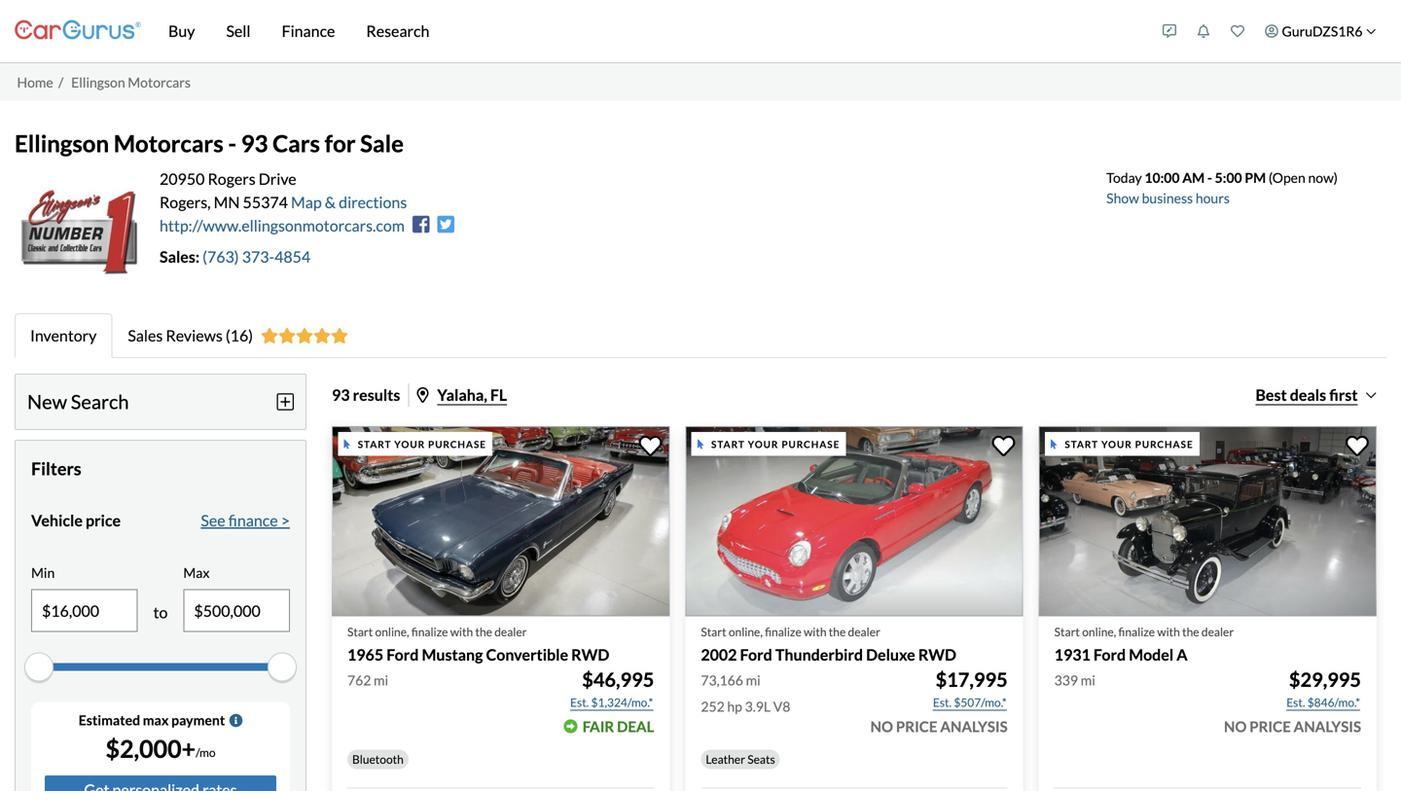 Task type: describe. For each thing, give the bounding box(es) containing it.
$2,000+ /mo
[[106, 734, 216, 764]]

drive
[[259, 169, 297, 188]]

yalaha,
[[437, 385, 487, 404]]

price
[[86, 511, 121, 530]]

1965
[[347, 645, 384, 664]]

mouse pointer image for $29,995
[[1051, 439, 1057, 449]]

finance
[[282, 21, 335, 40]]

finalize for $46,995
[[412, 625, 448, 639]]

est. $846/mo.* button
[[1286, 693, 1362, 712]]

finance button
[[266, 0, 351, 62]]

model
[[1129, 645, 1174, 664]]

buy
[[168, 21, 195, 40]]

rwd for $46,995
[[572, 645, 610, 664]]

price for $29,995
[[1250, 718, 1291, 735]]

gurudzs1r6 menu item
[[1255, 4, 1387, 58]]

cargurus logo homepage link link
[[15, 3, 141, 59]]

today
[[1107, 169, 1142, 186]]

mi for $29,995
[[1081, 672, 1096, 689]]

finalize for $17,995
[[765, 625, 802, 639]]

inventory
[[30, 326, 97, 345]]

fl
[[490, 385, 507, 404]]

0 vertical spatial motorcars
[[128, 74, 191, 90]]

55374
[[243, 193, 288, 212]]

purchase for $29,995
[[1136, 438, 1194, 450]]

start inside start online, finalize with the dealer 1965 ford mustang convertible rwd
[[347, 625, 373, 639]]

(16)
[[226, 326, 253, 345]]

new search
[[27, 390, 129, 414]]

93 results
[[332, 385, 400, 404]]

for
[[325, 130, 356, 157]]

am
[[1183, 169, 1205, 186]]

sale
[[360, 130, 404, 157]]

see finance > link
[[201, 509, 290, 533]]

now)
[[1309, 169, 1338, 186]]

online, for $17,995
[[729, 625, 763, 639]]

ford for $46,995
[[387, 645, 419, 664]]

$507/mo.*
[[954, 695, 1007, 710]]

$2,000+
[[106, 734, 196, 764]]

pm
[[1245, 169, 1267, 186]]

sales
[[128, 326, 163, 345]]

mi for $46,995
[[374, 672, 389, 689]]

tab list containing inventory
[[15, 313, 1387, 358]]

today 10:00 am - 5:00 pm (open now) show business hours
[[1107, 169, 1338, 206]]

open notifications image
[[1197, 24, 1211, 38]]

your for $17,995
[[748, 438, 779, 450]]

payment
[[171, 712, 225, 729]]

max
[[183, 565, 210, 581]]

sell button
[[211, 0, 266, 62]]

deal
[[617, 718, 654, 735]]

sales:
[[160, 247, 200, 266]]

see finance >
[[201, 511, 290, 530]]

http://www.ellingsonmotorcars.com link
[[160, 216, 405, 235]]

finance
[[229, 511, 278, 530]]

new
[[27, 390, 67, 414]]

online, for $29,995
[[1083, 625, 1117, 639]]

analysis for $17,995
[[941, 718, 1008, 735]]

directions
[[339, 193, 407, 212]]

mn
[[214, 193, 240, 212]]

sell
[[226, 21, 251, 40]]

home
[[17, 74, 53, 90]]

estimated
[[79, 712, 140, 729]]

cargurus logo homepage link image
[[15, 3, 141, 59]]

/
[[58, 74, 63, 90]]

rogers
[[208, 169, 256, 188]]

est. $1,324/mo.* button
[[569, 693, 654, 712]]

20950 rogers drive rogers, mn 55374 map & directions
[[160, 169, 407, 212]]

5:00
[[1215, 169, 1243, 186]]

add a car review image
[[1163, 24, 1177, 38]]

1 star image from the left
[[296, 328, 313, 343]]

gurudzs1r6 menu
[[1153, 4, 1387, 58]]

mi inside 73,166 mi 252 hp 3.9l v8
[[746, 672, 761, 689]]

thunderbird
[[776, 645, 863, 664]]

research
[[366, 21, 430, 40]]

yalaha, fl
[[437, 385, 507, 404]]

0 vertical spatial ellingson
[[71, 74, 125, 90]]

1 vertical spatial 93
[[332, 385, 350, 404]]

1 star image from the left
[[261, 328, 278, 343]]

seats
[[748, 752, 775, 767]]

home / ellingson motorcars
[[17, 74, 191, 90]]

user icon image
[[1265, 24, 1279, 38]]

plus square image
[[277, 392, 294, 412]]

dealer for $29,995
[[1202, 625, 1234, 639]]

filters
[[31, 458, 81, 479]]

est. for $29,995
[[1287, 695, 1306, 710]]

the for $17,995
[[829, 625, 846, 639]]

the for $29,995
[[1183, 625, 1200, 639]]

cars
[[273, 130, 320, 157]]

&
[[325, 193, 336, 212]]

with for $46,995
[[450, 625, 473, 639]]

purchase for $46,995
[[428, 438, 487, 450]]

20950
[[160, 169, 205, 188]]

facebook - ellingson motorcars image
[[413, 215, 430, 234]]

2 star image from the left
[[278, 328, 296, 343]]

your for $46,995
[[394, 438, 425, 450]]

(763)
[[203, 247, 239, 266]]

$17,995 est. $507/mo.* no price analysis
[[871, 668, 1008, 735]]

twitter - ellingson motorcars image
[[438, 215, 455, 234]]

start your purchase for $17,995
[[712, 438, 840, 450]]

>
[[281, 511, 290, 530]]

saved cars image
[[1231, 24, 1245, 38]]

(763) 373-4854 link
[[203, 247, 320, 266]]

est. for $17,995
[[933, 695, 952, 710]]

no for $29,995
[[1225, 718, 1247, 735]]



Task type: locate. For each thing, give the bounding box(es) containing it.
est. up the 'fair'
[[570, 695, 589, 710]]

0 horizontal spatial with
[[450, 625, 473, 639]]

rwd inside start online, finalize with the dealer 2002 ford thunderbird deluxe rwd
[[919, 645, 957, 664]]

motorcars down buy dropdown button
[[128, 74, 191, 90]]

with for $17,995
[[804, 625, 827, 639]]

analysis inside $17,995 est. $507/mo.* no price analysis
[[941, 718, 1008, 735]]

your
[[394, 438, 425, 450], [748, 438, 779, 450], [1102, 438, 1133, 450]]

2 horizontal spatial online,
[[1083, 625, 1117, 639]]

2 horizontal spatial est.
[[1287, 695, 1306, 710]]

mouse pointer image
[[698, 439, 704, 449]]

1 no from the left
[[871, 718, 894, 735]]

analysis down est. $846/mo.* button on the bottom right
[[1294, 718, 1362, 735]]

$29,995 est. $846/mo.* no price analysis
[[1225, 668, 1362, 735]]

price inside $29,995 est. $846/mo.* no price analysis
[[1250, 718, 1291, 735]]

1 vertical spatial motorcars
[[114, 130, 224, 157]]

the inside start online, finalize with the dealer 1965 ford mustang convertible rwd
[[475, 625, 492, 639]]

1 horizontal spatial est.
[[933, 695, 952, 710]]

2 ford from the left
[[740, 645, 773, 664]]

3 with from the left
[[1158, 625, 1181, 639]]

yalaha, fl button
[[417, 385, 507, 404]]

with inside start online, finalize with the dealer 1965 ford mustang convertible rwd
[[450, 625, 473, 639]]

2 horizontal spatial dealer
[[1202, 625, 1234, 639]]

1 mi from the left
[[374, 672, 389, 689]]

hours
[[1196, 190, 1230, 206]]

1 horizontal spatial start your purchase
[[712, 438, 840, 450]]

convertible
[[486, 645, 569, 664]]

min
[[31, 565, 55, 581]]

the up mustang
[[475, 625, 492, 639]]

rwd
[[572, 645, 610, 664], [919, 645, 957, 664]]

-
[[228, 130, 237, 157], [1208, 169, 1213, 186]]

ford right 1931
[[1094, 645, 1126, 664]]

ford inside start online, finalize with the dealer 2002 ford thunderbird deluxe rwd
[[740, 645, 773, 664]]

2 mouse pointer image from the left
[[1051, 439, 1057, 449]]

3 est. from the left
[[1287, 695, 1306, 710]]

1 online, from the left
[[375, 625, 409, 639]]

dealer inside start online, finalize with the dealer 2002 ford thunderbird deluxe rwd
[[848, 625, 881, 639]]

map
[[291, 193, 322, 212]]

$846/mo.*
[[1308, 695, 1361, 710]]

0 horizontal spatial -
[[228, 130, 237, 157]]

ellingson down /
[[15, 130, 109, 157]]

2 horizontal spatial finalize
[[1119, 625, 1156, 639]]

0 vertical spatial -
[[228, 130, 237, 157]]

rwd inside start online, finalize with the dealer 1965 ford mustang convertible rwd
[[572, 645, 610, 664]]

2 analysis from the left
[[1294, 718, 1362, 735]]

online, inside start online, finalize with the dealer 1931 ford model a
[[1083, 625, 1117, 639]]

finalize up mustang
[[412, 625, 448, 639]]

3 dealer from the left
[[1202, 625, 1234, 639]]

$46,995 est. $1,324/mo.*
[[570, 668, 654, 710]]

v8
[[774, 698, 791, 715]]

3 start your purchase from the left
[[1065, 438, 1194, 450]]

the up a
[[1183, 625, 1200, 639]]

with up "thunderbird"
[[804, 625, 827, 639]]

ford
[[387, 645, 419, 664], [740, 645, 773, 664], [1094, 645, 1126, 664]]

ford inside start online, finalize with the dealer 1965 ford mustang convertible rwd
[[387, 645, 419, 664]]

2 start your purchase from the left
[[712, 438, 840, 450]]

0 horizontal spatial analysis
[[941, 718, 1008, 735]]

est. inside $46,995 est. $1,324/mo.*
[[570, 695, 589, 710]]

ford right 2002
[[740, 645, 773, 664]]

online, inside start online, finalize with the dealer 1965 ford mustang convertible rwd
[[375, 625, 409, 639]]

3.9l
[[745, 698, 771, 715]]

vehicle price
[[31, 511, 121, 530]]

1 horizontal spatial mi
[[746, 672, 761, 689]]

2 horizontal spatial ford
[[1094, 645, 1126, 664]]

reviews
[[166, 326, 223, 345]]

3 your from the left
[[1102, 438, 1133, 450]]

business
[[1142, 190, 1194, 206]]

max
[[143, 712, 169, 729]]

Max text field
[[184, 590, 289, 631]]

0 horizontal spatial the
[[475, 625, 492, 639]]

0 horizontal spatial ford
[[387, 645, 419, 664]]

vehicle
[[31, 511, 83, 530]]

price down est. $846/mo.* button on the bottom right
[[1250, 718, 1291, 735]]

$46,995
[[582, 668, 654, 692]]

ford for $29,995
[[1094, 645, 1126, 664]]

start your purchase for $29,995
[[1065, 438, 1194, 450]]

new search button
[[27, 375, 294, 429]]

mi up 3.9l
[[746, 672, 761, 689]]

2 price from the left
[[1250, 718, 1291, 735]]

show
[[1107, 190, 1140, 206]]

762
[[347, 672, 371, 689]]

finalize for $29,995
[[1119, 625, 1156, 639]]

tab list
[[15, 313, 1387, 358]]

1931
[[1055, 645, 1091, 664]]

no inside $29,995 est. $846/mo.* no price analysis
[[1225, 718, 1247, 735]]

1 analysis from the left
[[941, 718, 1008, 735]]

dealer inside start online, finalize with the dealer 1931 ford model a
[[1202, 625, 1234, 639]]

2 horizontal spatial mi
[[1081, 672, 1096, 689]]

1 horizontal spatial -
[[1208, 169, 1213, 186]]

start your purchase
[[358, 438, 487, 450], [712, 438, 840, 450], [1065, 438, 1194, 450]]

2 the from the left
[[829, 625, 846, 639]]

1 horizontal spatial finalize
[[765, 625, 802, 639]]

1 dealer from the left
[[495, 625, 527, 639]]

online, up 1931
[[1083, 625, 1117, 639]]

1 price from the left
[[896, 718, 938, 735]]

93 left cars
[[241, 130, 268, 157]]

buy button
[[153, 0, 211, 62]]

start online, finalize with the dealer 1965 ford mustang convertible rwd
[[347, 625, 610, 664]]

see
[[201, 511, 225, 530]]

deluxe
[[866, 645, 916, 664]]

motorcars
[[128, 74, 191, 90], [114, 130, 224, 157]]

map & directions link
[[291, 193, 407, 212]]

ford inside start online, finalize with the dealer 1931 ford model a
[[1094, 645, 1126, 664]]

purchase for $17,995
[[782, 438, 840, 450]]

73,166
[[701, 672, 744, 689]]

2 horizontal spatial with
[[1158, 625, 1181, 639]]

price for $17,995
[[896, 718, 938, 735]]

2002
[[701, 645, 737, 664]]

price
[[896, 718, 938, 735], [1250, 718, 1291, 735]]

2 no from the left
[[1225, 718, 1247, 735]]

mouse pointer image
[[344, 439, 350, 449], [1051, 439, 1057, 449]]

1 est. from the left
[[570, 695, 589, 710]]

star image
[[296, 328, 313, 343], [313, 328, 331, 343]]

3 ford from the left
[[1094, 645, 1126, 664]]

1 horizontal spatial rwd
[[919, 645, 957, 664]]

1 vertical spatial ellingson
[[15, 130, 109, 157]]

mouse pointer image for $46,995
[[344, 439, 350, 449]]

2 horizontal spatial your
[[1102, 438, 1133, 450]]

1 start your purchase from the left
[[358, 438, 487, 450]]

0 horizontal spatial purchase
[[428, 438, 487, 450]]

ford right 1965
[[387, 645, 419, 664]]

1 horizontal spatial the
[[829, 625, 846, 639]]

1 with from the left
[[450, 625, 473, 639]]

$17,995
[[936, 668, 1008, 692]]

ellingson motorcars logo image
[[15, 167, 145, 298]]

the inside start online, finalize with the dealer 1931 ford model a
[[1183, 625, 1200, 639]]

- up rogers
[[228, 130, 237, 157]]

black 1931 ford model a sedan  3-speed manual image
[[1039, 426, 1377, 616]]

map marker alt image
[[417, 387, 429, 403]]

ford for $17,995
[[740, 645, 773, 664]]

menu bar containing buy
[[141, 0, 1153, 62]]

1 the from the left
[[475, 625, 492, 639]]

2 horizontal spatial start your purchase
[[1065, 438, 1194, 450]]

online, for $46,995
[[375, 625, 409, 639]]

caspian blue 1965 ford mustang convertible rwd convertible  automatic image
[[332, 426, 670, 616]]

hp
[[728, 698, 743, 715]]

0 horizontal spatial no
[[871, 718, 894, 735]]

your for $29,995
[[1102, 438, 1133, 450]]

0 horizontal spatial finalize
[[412, 625, 448, 639]]

0 vertical spatial 93
[[241, 130, 268, 157]]

2 finalize from the left
[[765, 625, 802, 639]]

1 horizontal spatial purchase
[[782, 438, 840, 450]]

mi right '339'
[[1081, 672, 1096, 689]]

3 mi from the left
[[1081, 672, 1096, 689]]

inventory tab
[[15, 313, 112, 358]]

3 finalize from the left
[[1119, 625, 1156, 639]]

the for $46,995
[[475, 625, 492, 639]]

finalize inside start online, finalize with the dealer 2002 ford thunderbird deluxe rwd
[[765, 625, 802, 639]]

2 purchase from the left
[[782, 438, 840, 450]]

1 mouse pointer image from the left
[[344, 439, 350, 449]]

chevron down image
[[1367, 26, 1377, 36]]

2 dealer from the left
[[848, 625, 881, 639]]

to
[[153, 603, 168, 622]]

leather
[[706, 752, 746, 767]]

1 horizontal spatial 93
[[332, 385, 350, 404]]

with inside start online, finalize with the dealer 2002 ford thunderbird deluxe rwd
[[804, 625, 827, 639]]

3 star image from the left
[[331, 328, 349, 343]]

no inside $17,995 est. $507/mo.* no price analysis
[[871, 718, 894, 735]]

dealer
[[495, 625, 527, 639], [848, 625, 881, 639], [1202, 625, 1234, 639]]

rwd up $17,995
[[919, 645, 957, 664]]

373-
[[242, 247, 275, 266]]

analysis inside $29,995 est. $846/mo.* no price analysis
[[1294, 718, 1362, 735]]

fair
[[583, 718, 614, 735]]

1 your from the left
[[394, 438, 425, 450]]

1 vertical spatial -
[[1208, 169, 1213, 186]]

0 horizontal spatial 93
[[241, 130, 268, 157]]

0 horizontal spatial price
[[896, 718, 938, 735]]

leather seats
[[706, 752, 775, 767]]

1 horizontal spatial ford
[[740, 645, 773, 664]]

0 horizontal spatial mouse pointer image
[[344, 439, 350, 449]]

93 left results
[[332, 385, 350, 404]]

analysis down est. $507/mo.* button
[[941, 718, 1008, 735]]

torch red 2002 ford thunderbird deluxe rwd convertible rear-wheel drive 5-speed automatic overdrive image
[[686, 426, 1024, 616]]

1 horizontal spatial analysis
[[1294, 718, 1362, 735]]

start inside start online, finalize with the dealer 1931 ford model a
[[1055, 625, 1080, 639]]

0 horizontal spatial start your purchase
[[358, 438, 487, 450]]

3 the from the left
[[1183, 625, 1200, 639]]

339
[[1055, 672, 1079, 689]]

mi right 762
[[374, 672, 389, 689]]

info circle image
[[229, 714, 243, 727]]

price down est. $507/mo.* button
[[896, 718, 938, 735]]

2 horizontal spatial the
[[1183, 625, 1200, 639]]

dealer inside start online, finalize with the dealer 1965 ford mustang convertible rwd
[[495, 625, 527, 639]]

1 horizontal spatial no
[[1225, 718, 1247, 735]]

ellingson
[[71, 74, 125, 90], [15, 130, 109, 157]]

show business hours button
[[1107, 190, 1230, 206]]

with inside start online, finalize with the dealer 1931 ford model a
[[1158, 625, 1181, 639]]

research button
[[351, 0, 445, 62]]

est. down $17,995
[[933, 695, 952, 710]]

gurudzs1r6 button
[[1255, 4, 1387, 58]]

start online, finalize with the dealer 2002 ford thunderbird deluxe rwd
[[701, 625, 957, 664]]

- right am
[[1208, 169, 1213, 186]]

1 purchase from the left
[[428, 438, 487, 450]]

- inside today 10:00 am - 5:00 pm (open now) show business hours
[[1208, 169, 1213, 186]]

rogers,
[[160, 193, 211, 212]]

3 purchase from the left
[[1136, 438, 1194, 450]]

menu bar
[[141, 0, 1153, 62]]

rwd up $46,995
[[572, 645, 610, 664]]

online, up 2002
[[729, 625, 763, 639]]

with for $29,995
[[1158, 625, 1181, 639]]

2 online, from the left
[[729, 625, 763, 639]]

0 horizontal spatial rwd
[[572, 645, 610, 664]]

2 est. from the left
[[933, 695, 952, 710]]

est. inside $29,995 est. $846/mo.* no price analysis
[[1287, 695, 1306, 710]]

ellingson motorcars - 93 cars for sale
[[15, 130, 404, 157]]

estimated max payment
[[79, 712, 225, 729]]

1 horizontal spatial online,
[[729, 625, 763, 639]]

est. for $46,995
[[570, 695, 589, 710]]

0 horizontal spatial mi
[[374, 672, 389, 689]]

sales: (763) 373-4854
[[160, 247, 311, 266]]

1 finalize from the left
[[412, 625, 448, 639]]

price inside $17,995 est. $507/mo.* no price analysis
[[896, 718, 938, 735]]

finalize inside start online, finalize with the dealer 1965 ford mustang convertible rwd
[[412, 625, 448, 639]]

0 horizontal spatial your
[[394, 438, 425, 450]]

with up mustang
[[450, 625, 473, 639]]

1 horizontal spatial mouse pointer image
[[1051, 439, 1057, 449]]

0 horizontal spatial est.
[[570, 695, 589, 710]]

(open
[[1269, 169, 1306, 186]]

rwd for $17,995
[[919, 645, 957, 664]]

est.
[[570, 695, 589, 710], [933, 695, 952, 710], [1287, 695, 1306, 710]]

2 mi from the left
[[746, 672, 761, 689]]

online, inside start online, finalize with the dealer 2002 ford thunderbird deluxe rwd
[[729, 625, 763, 639]]

with up a
[[1158, 625, 1181, 639]]

0 horizontal spatial online,
[[375, 625, 409, 639]]

finalize inside start online, finalize with the dealer 1931 ford model a
[[1119, 625, 1156, 639]]

1 ford from the left
[[387, 645, 419, 664]]

1 rwd from the left
[[572, 645, 610, 664]]

no
[[871, 718, 894, 735], [1225, 718, 1247, 735]]

est. down $29,995
[[1287, 695, 1306, 710]]

the
[[475, 625, 492, 639], [829, 625, 846, 639], [1183, 625, 1200, 639]]

$29,995
[[1290, 668, 1362, 692]]

4854
[[275, 247, 311, 266]]

sales reviews (16)
[[128, 326, 253, 345]]

home link
[[17, 74, 53, 90]]

1 horizontal spatial price
[[1250, 718, 1291, 735]]

with
[[450, 625, 473, 639], [804, 625, 827, 639], [1158, 625, 1181, 639]]

bluetooth
[[352, 752, 404, 767]]

analysis for $29,995
[[1294, 718, 1362, 735]]

3 online, from the left
[[1083, 625, 1117, 639]]

finalize up model
[[1119, 625, 1156, 639]]

ellingson right /
[[71, 74, 125, 90]]

dealer for $17,995
[[848, 625, 881, 639]]

mustang
[[422, 645, 483, 664]]

1 horizontal spatial with
[[804, 625, 827, 639]]

252
[[701, 698, 725, 715]]

2 rwd from the left
[[919, 645, 957, 664]]

no for $17,995
[[871, 718, 894, 735]]

motorcars up 20950
[[114, 130, 224, 157]]

the inside start online, finalize with the dealer 2002 ford thunderbird deluxe rwd
[[829, 625, 846, 639]]

762 mi
[[347, 672, 389, 689]]

2 horizontal spatial purchase
[[1136, 438, 1194, 450]]

finalize up "thunderbird"
[[765, 625, 802, 639]]

2 with from the left
[[804, 625, 827, 639]]

$1,324/mo.*
[[591, 695, 653, 710]]

1 horizontal spatial your
[[748, 438, 779, 450]]

start inside start online, finalize with the dealer 2002 ford thunderbird deluxe rwd
[[701, 625, 727, 639]]

2 star image from the left
[[313, 328, 331, 343]]

2 your from the left
[[748, 438, 779, 450]]

online, up 1965
[[375, 625, 409, 639]]

dealer for $46,995
[[495, 625, 527, 639]]

1 horizontal spatial dealer
[[848, 625, 881, 639]]

0 horizontal spatial dealer
[[495, 625, 527, 639]]

the up "thunderbird"
[[829, 625, 846, 639]]

Min text field
[[32, 590, 137, 631]]

start your purchase for $46,995
[[358, 438, 487, 450]]

339 mi
[[1055, 672, 1096, 689]]

star image
[[261, 328, 278, 343], [278, 328, 296, 343], [331, 328, 349, 343]]

est. inside $17,995 est. $507/mo.* no price analysis
[[933, 695, 952, 710]]



Task type: vqa. For each thing, say whether or not it's contained in the screenshot.
93 to the right
yes



